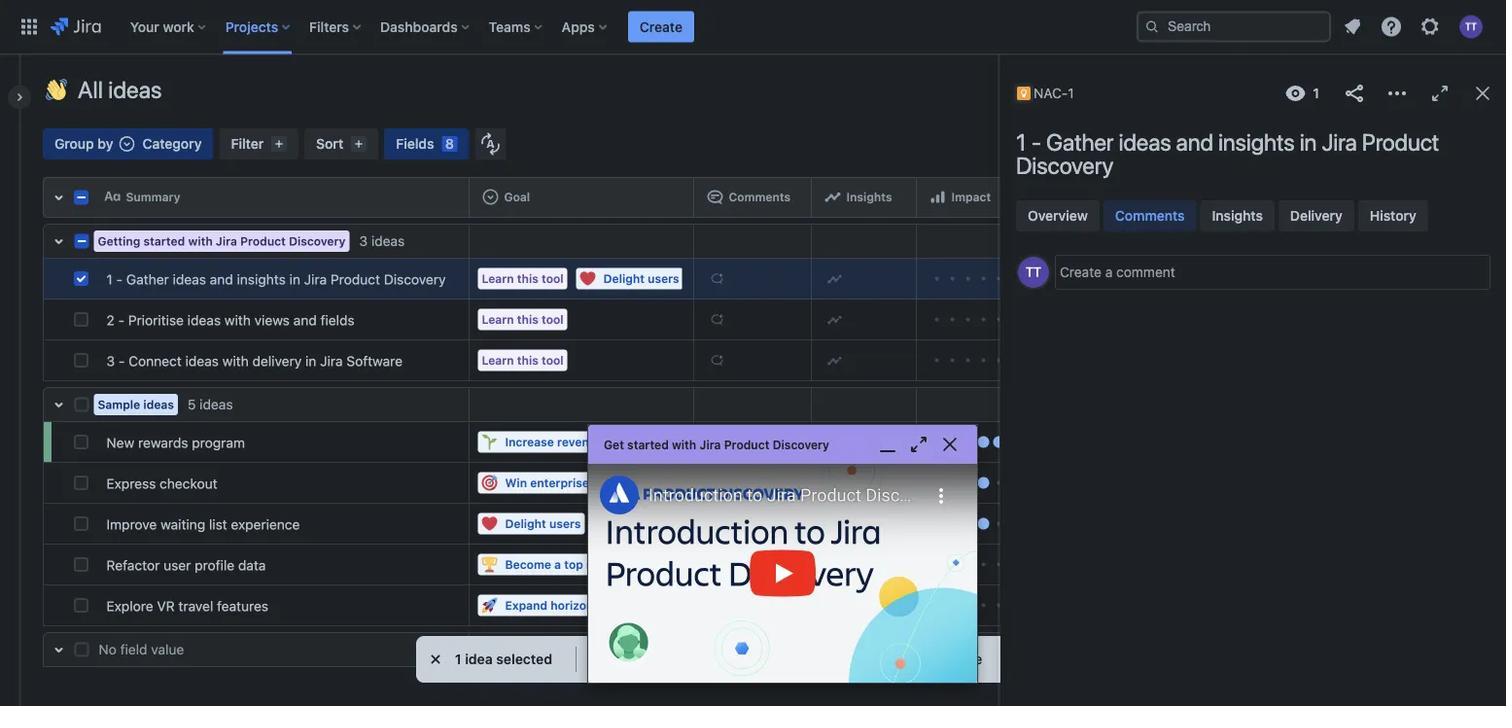Task type: describe. For each thing, give the bounding box(es) containing it.
0 horizontal spatial users
[[549, 517, 581, 530]]

get
[[604, 438, 624, 451]]

1 horizontal spatial in
[[305, 353, 316, 369]]

views
[[254, 312, 290, 328]]

nac-1 link
[[1014, 82, 1088, 105]]

insights image for 2
[[827, 434, 843, 450]]

1 vertical spatial 1 - gather ideas and insights in jira product discovery
[[106, 271, 446, 287]]

features
[[217, 598, 268, 614]]

win
[[505, 476, 527, 490]]

delivery inside button
[[769, 651, 820, 667]]

comment
[[1117, 264, 1176, 280]]

0 horizontal spatial delivery
[[252, 353, 302, 369]]

work
[[163, 18, 194, 35]]

enterprise
[[530, 476, 589, 490]]

1 inside dropdown button
[[1313, 85, 1320, 101]]

merge button
[[585, 644, 676, 675]]

create a comment
[[1060, 264, 1176, 280]]

your work button
[[124, 11, 214, 42]]

1 button
[[819, 467, 909, 498]]

selected
[[496, 651, 552, 667]]

explore
[[106, 598, 153, 614]]

:wave: image
[[46, 79, 67, 100]]

discovery inside 1 - gather ideas and insights in jira product discovery
[[1016, 152, 1114, 179]]

- inside 1 - gather ideas and insights in jira product discovery
[[1031, 128, 1041, 156]]

notifications image
[[1341, 15, 1364, 38]]

comments image
[[707, 189, 723, 205]]

no
[[99, 641, 117, 657]]

single select dropdown image
[[119, 136, 135, 152]]

current project sidebar image
[[0, 78, 43, 117]]

0 vertical spatial :heart: image
[[580, 271, 596, 286]]

express
[[106, 476, 156, 492]]

top
[[564, 558, 583, 571]]

1 horizontal spatial :heart: image
[[580, 271, 596, 286]]

1 inside button
[[850, 475, 858, 491]]

group
[[54, 136, 94, 152]]

filter button
[[219, 128, 299, 159]]

idea
[[465, 651, 493, 667]]

connect
[[129, 353, 182, 369]]

become a top rated product
[[505, 558, 665, 571]]

0 horizontal spatial in
[[289, 271, 300, 287]]

program
[[192, 435, 245, 451]]

expand image
[[1429, 82, 1452, 105]]

:dart: image
[[482, 475, 497, 491]]

archive image
[[907, 648, 930, 671]]

gather inside 1 - gather ideas and insights in jira product discovery
[[1046, 128, 1114, 156]]

cell up get started with jira product discovery
[[694, 387, 812, 422]]

filter
[[231, 136, 264, 152]]

impact image
[[930, 189, 946, 205]]

improve
[[106, 516, 157, 532]]

1 tool from the top
[[542, 272, 564, 285]]

0 vertical spatial users
[[648, 272, 679, 285]]

revenue
[[557, 435, 603, 449]]

summary button
[[99, 182, 461, 213]]

create for create
[[640, 18, 683, 35]]

impact
[[952, 190, 991, 204]]

express checkout
[[106, 476, 217, 492]]

0 horizontal spatial :heart: image
[[482, 516, 497, 531]]

:trophy: image
[[482, 557, 497, 572]]

5 ideas
[[188, 396, 233, 412]]

history button
[[1358, 200, 1428, 231]]

help image
[[1380, 15, 1403, 38]]

user
[[164, 557, 191, 573]]

1 vertical spatial delight
[[505, 517, 546, 530]]

learn this tool for 3 - connect ideas with delivery in jira software
[[482, 354, 564, 367]]

0 horizontal spatial delight users
[[505, 517, 581, 530]]

rewards
[[138, 435, 188, 451]]

2 for 2 - prioritise ideas with views and fields
[[106, 312, 115, 328]]

experience
[[231, 516, 300, 532]]

0 vertical spatial insights
[[847, 190, 892, 204]]

in inside 1 - gather ideas and insights in jira product discovery
[[1300, 128, 1317, 156]]

category
[[142, 136, 202, 152]]

increase
[[505, 435, 554, 449]]

1 button
[[1278, 78, 1327, 109]]

fields
[[396, 136, 434, 152]]

archive button
[[895, 644, 994, 675]]

create delivery tickets button
[[684, 644, 879, 675]]

:dart: image
[[482, 475, 497, 491]]

goal
[[504, 190, 530, 204]]

1 horizontal spatial delight
[[604, 272, 645, 285]]

appswitcher icon image
[[18, 15, 41, 38]]

1 this from the top
[[517, 272, 539, 285]]

3 - connect ideas with delivery in jira software
[[106, 353, 403, 369]]

your
[[130, 18, 159, 35]]

collapse all image
[[47, 186, 71, 209]]

win enterprise customers
[[505, 476, 653, 490]]

learn this tool for 2 - prioritise ideas with views and fields
[[482, 313, 564, 326]]

cell up 'create delivery tickets' button
[[694, 585, 812, 626]]

increase revenue
[[505, 435, 603, 449]]

2 vertical spatial and
[[293, 312, 317, 328]]

:wave: image
[[46, 79, 67, 100]]

tool for 3 - connect ideas with delivery in jira software
[[542, 354, 564, 367]]

your profile and settings image
[[1460, 15, 1483, 38]]

merge
[[623, 651, 664, 667]]

value
[[151, 641, 184, 657]]

create button
[[628, 11, 694, 42]]

profile
[[195, 557, 235, 573]]

archive
[[934, 651, 982, 667]]

1 inside 1 - gather ideas and insights in jira product discovery
[[1016, 128, 1027, 156]]

apps
[[562, 18, 595, 35]]

1 vertical spatial insights
[[237, 271, 286, 287]]

settings image
[[1419, 15, 1442, 38]]

and inside 1 - gather ideas and insights in jira product discovery
[[1176, 128, 1213, 156]]

tool for 2 - prioritise ideas with views and fields
[[542, 313, 564, 326]]

impact button
[[924, 182, 1026, 213]]

new rewards program
[[106, 435, 245, 451]]

sample
[[98, 398, 140, 411]]



Task type: vqa. For each thing, say whether or not it's contained in the screenshot.
the 1 inside the 1 dropdown button
yes



Task type: locate. For each thing, give the bounding box(es) containing it.
create for create delivery tickets
[[723, 651, 766, 667]]

jira image
[[51, 15, 101, 38], [51, 15, 101, 38]]

create down the overview button
[[1060, 264, 1102, 280]]

a
[[1105, 264, 1113, 280], [554, 558, 561, 571]]

list
[[209, 516, 227, 532]]

0 vertical spatial comments
[[729, 190, 791, 204]]

:heart: image down :dart: icon
[[482, 516, 497, 531]]

in down 1 dropdown button
[[1300, 128, 1317, 156]]

field
[[120, 641, 147, 657]]

2 vertical spatial tool
[[542, 354, 564, 367]]

comments button inside tab list
[[1104, 200, 1197, 231]]

- down summary image
[[116, 271, 123, 287]]

delight up become on the left
[[505, 517, 546, 530]]

2 inside button
[[850, 434, 859, 450]]

1 vertical spatial tool
[[542, 313, 564, 326]]

0 vertical spatial learn this tool
[[482, 272, 564, 285]]

this for 2 - prioritise ideas with views and fields
[[517, 313, 539, 326]]

all
[[78, 76, 103, 103]]

2 horizontal spatial create
[[1060, 264, 1102, 280]]

1 vertical spatial gather
[[126, 271, 169, 287]]

0 horizontal spatial 1 - gather ideas and insights in jira product discovery
[[106, 271, 446, 287]]

cell up tickets
[[812, 585, 917, 626]]

insights image down 2 button
[[827, 475, 843, 491]]

1 horizontal spatial gather
[[1046, 128, 1114, 156]]

1 horizontal spatial 1 - gather ideas and insights in jira product discovery
[[1016, 128, 1439, 179]]

create for create a comment
[[1060, 264, 1102, 280]]

insights image
[[827, 434, 843, 450], [827, 475, 843, 491]]

0 vertical spatial a
[[1105, 264, 1113, 280]]

8
[[445, 136, 454, 152]]

1 horizontal spatial comments
[[1115, 208, 1185, 224]]

insights button left the impact image
[[819, 182, 909, 213]]

by
[[98, 136, 113, 152]]

group by
[[54, 136, 113, 152]]

dashboards
[[380, 18, 458, 35]]

teams button
[[483, 11, 550, 42]]

2 vertical spatial this
[[517, 354, 539, 367]]

0 vertical spatial learn
[[482, 272, 514, 285]]

:rocket: image
[[482, 598, 497, 613], [482, 598, 497, 613]]

1 vertical spatial create
[[1060, 264, 1102, 280]]

nac-1
[[1034, 85, 1074, 101]]

0 vertical spatial this
[[517, 272, 539, 285]]

comments button
[[702, 182, 804, 213], [1104, 200, 1197, 231]]

1 horizontal spatial delivery
[[769, 651, 820, 667]]

1 horizontal spatial insights
[[1218, 128, 1295, 156]]

vr
[[157, 598, 175, 614]]

1 horizontal spatial insights
[[1212, 208, 1263, 224]]

cell down horizons
[[470, 632, 694, 667]]

share image
[[1343, 82, 1366, 105]]

create inside button
[[640, 18, 683, 35]]

0 vertical spatial create
[[640, 18, 683, 35]]

learn for 2 - prioritise ideas with views and fields
[[482, 313, 514, 326]]

add image
[[709, 271, 725, 286], [827, 271, 843, 286], [827, 312, 843, 327], [709, 353, 725, 368], [709, 434, 725, 450], [709, 475, 725, 491], [709, 475, 725, 491], [709, 516, 725, 531]]

1 - gather ideas and insights in jira product discovery up views
[[106, 271, 446, 287]]

delight
[[604, 272, 645, 285], [505, 517, 546, 530]]

product
[[620, 558, 665, 571]]

1 horizontal spatial insights button
[[1201, 200, 1275, 231]]

create inside button
[[723, 651, 766, 667]]

gather down nac-1
[[1046, 128, 1114, 156]]

delight users
[[604, 272, 679, 285], [505, 517, 581, 530]]

1 vertical spatial 2
[[850, 434, 859, 450]]

this for 3 - connect ideas with delivery in jira software
[[517, 354, 539, 367]]

:heart: image down :dart: icon
[[482, 516, 497, 531]]

no field value
[[99, 641, 184, 657]]

create right apps popup button
[[640, 18, 683, 35]]

0 vertical spatial insights image
[[827, 434, 843, 450]]

0 horizontal spatial delight
[[505, 517, 546, 530]]

insights image up 1 button
[[827, 434, 843, 450]]

insights right insights icon
[[847, 190, 892, 204]]

:trophy: image
[[482, 557, 497, 572]]

1 horizontal spatial and
[[293, 312, 317, 328]]

1 vertical spatial learn this tool
[[482, 313, 564, 326]]

insights image inside 2 button
[[827, 434, 843, 450]]

learn
[[482, 272, 514, 285], [482, 313, 514, 326], [482, 354, 514, 367]]

users
[[648, 272, 679, 285], [549, 517, 581, 530]]

2 vertical spatial create
[[723, 651, 766, 667]]

0 horizontal spatial and
[[210, 271, 233, 287]]

sample ideas
[[98, 398, 174, 411]]

tab list
[[1014, 198, 1493, 233]]

1 learn from the top
[[482, 272, 514, 285]]

0 vertical spatial tool
[[542, 272, 564, 285]]

:seedling: image
[[482, 434, 497, 450]]

comments
[[729, 190, 791, 204], [1115, 208, 1185, 224]]

apps button
[[556, 11, 614, 42]]

insights button
[[819, 182, 909, 213], [1201, 200, 1275, 231]]

autosave is enabled image
[[481, 132, 500, 156]]

travel
[[178, 598, 213, 614]]

:heart: image down goal button
[[580, 271, 596, 286]]

prioritise
[[128, 312, 184, 328]]

goal image
[[483, 189, 498, 205]]

1 vertical spatial :heart: image
[[482, 516, 497, 531]]

waiting
[[161, 516, 205, 532]]

:heart: image
[[580, 271, 596, 286], [482, 516, 497, 531]]

ideas
[[108, 76, 162, 103], [1119, 128, 1171, 156], [371, 233, 405, 249], [371, 233, 405, 249], [173, 271, 206, 287], [187, 312, 221, 328], [185, 353, 219, 369], [200, 396, 233, 412], [143, 398, 174, 411]]

0 vertical spatial 2
[[106, 312, 115, 328]]

a for become
[[554, 558, 561, 571]]

delivery down views
[[252, 353, 302, 369]]

1 vertical spatial in
[[289, 271, 300, 287]]

horizons
[[551, 599, 600, 612]]

0 vertical spatial insights
[[1218, 128, 1295, 156]]

more image
[[1386, 82, 1409, 105]]

1 - gather ideas and insights in jira product discovery down 1 dropdown button
[[1016, 128, 1439, 179]]

insights button left delivery button
[[1201, 200, 1275, 231]]

create right 'create delivery tickets' image
[[723, 651, 766, 667]]

2 - prioritise ideas with views and fields
[[106, 312, 355, 328]]

5
[[188, 396, 196, 412]]

getting started with jira product discovery
[[98, 234, 346, 248], [98, 234, 346, 248]]

0 vertical spatial and
[[1176, 128, 1213, 156]]

get started with jira product discovery
[[604, 438, 830, 451]]

0 horizontal spatial insights button
[[819, 182, 909, 213]]

1 vertical spatial delivery
[[769, 651, 820, 667]]

1 horizontal spatial :heart: image
[[580, 271, 596, 286]]

create
[[640, 18, 683, 35], [1060, 264, 1102, 280], [723, 651, 766, 667]]

explore vr travel features
[[106, 598, 268, 614]]

2 left the prioritise
[[106, 312, 115, 328]]

sort button
[[305, 128, 379, 159]]

create delivery tickets
[[723, 651, 867, 667]]

1 vertical spatial comments
[[1115, 208, 1185, 224]]

primary element
[[12, 0, 1137, 54]]

learn for 3 - connect ideas with delivery in jira software
[[482, 354, 514, 367]]

1 vertical spatial this
[[517, 313, 539, 326]]

delight down goal button
[[604, 272, 645, 285]]

insights left the delivery
[[1212, 208, 1263, 224]]

improve waiting list experience
[[106, 516, 300, 532]]

in
[[1300, 128, 1317, 156], [289, 271, 300, 287], [305, 353, 316, 369]]

1 vertical spatial learn
[[482, 313, 514, 326]]

insights image
[[825, 189, 841, 205]]

a left comment
[[1105, 264, 1113, 280]]

1 vertical spatial insights image
[[827, 475, 843, 491]]

1 vertical spatial :heart: image
[[482, 516, 497, 531]]

gather up the prioritise
[[126, 271, 169, 287]]

0 horizontal spatial 2
[[106, 312, 115, 328]]

comments right 'comments' image
[[729, 190, 791, 204]]

expand
[[505, 599, 548, 612]]

delivery left tickets
[[769, 651, 820, 667]]

1 horizontal spatial comments button
[[1104, 200, 1197, 231]]

0 horizontal spatial :heart: image
[[482, 516, 497, 531]]

banner containing your work
[[0, 0, 1506, 54]]

a for create
[[1105, 264, 1113, 280]]

tickets
[[824, 651, 867, 667]]

2 horizontal spatial in
[[1300, 128, 1317, 156]]

0 vertical spatial delight users
[[604, 272, 679, 285]]

getting
[[98, 234, 140, 248], [98, 234, 140, 248]]

- left the prioritise
[[118, 312, 125, 328]]

:seedling: image
[[482, 434, 497, 450]]

1 - gather ideas and insights in jira product discovery
[[1016, 128, 1439, 179], [106, 271, 446, 287]]

3 learn this tool from the top
[[482, 354, 564, 367]]

0 horizontal spatial insights
[[847, 190, 892, 204]]

in left software
[[305, 353, 316, 369]]

this
[[517, 272, 539, 285], [517, 313, 539, 326], [517, 354, 539, 367]]

software
[[347, 353, 403, 369]]

tab list containing overview
[[1014, 198, 1493, 233]]

overview
[[1028, 208, 1088, 224]]

close image
[[424, 648, 447, 671]]

projects button
[[220, 11, 298, 42]]

1 horizontal spatial delight users
[[604, 272, 679, 285]]

0 vertical spatial delivery
[[252, 353, 302, 369]]

refactor
[[106, 557, 160, 573]]

1 learn this tool from the top
[[482, 272, 564, 285]]

2 learn this tool from the top
[[482, 313, 564, 326]]

dashboards button
[[374, 11, 477, 42]]

comments button left insights icon
[[702, 182, 804, 213]]

merge image
[[596, 648, 620, 671]]

2 tool from the top
[[542, 313, 564, 326]]

comments up comment
[[1115, 208, 1185, 224]]

insights down 1 dropdown button
[[1218, 128, 1295, 156]]

- left connect
[[119, 353, 125, 369]]

1 vertical spatial insights
[[1212, 208, 1263, 224]]

history
[[1370, 208, 1417, 224]]

summary image
[[105, 189, 120, 205]]

2 horizontal spatial and
[[1176, 128, 1213, 156]]

0 vertical spatial 1 - gather ideas and insights in jira product discovery
[[1016, 128, 1439, 179]]

product
[[1362, 128, 1439, 156], [240, 234, 286, 248], [240, 234, 286, 248], [331, 271, 380, 287], [724, 438, 770, 451]]

projects
[[225, 18, 278, 35]]

0 horizontal spatial comments button
[[702, 182, 804, 213]]

1 horizontal spatial users
[[648, 272, 679, 285]]

delivery button
[[1279, 200, 1354, 231]]

0 horizontal spatial a
[[554, 558, 561, 571]]

1 insights image from the top
[[827, 434, 843, 450]]

1 horizontal spatial 2
[[850, 434, 859, 450]]

started
[[143, 234, 185, 248], [143, 234, 185, 248], [627, 438, 669, 451]]

0 vertical spatial :heart: image
[[580, 271, 596, 286]]

0 vertical spatial delight
[[604, 272, 645, 285]]

1 vertical spatial and
[[210, 271, 233, 287]]

expand horizons
[[505, 599, 600, 612]]

2 learn from the top
[[482, 313, 514, 326]]

2 insights image from the top
[[827, 475, 843, 491]]

in up views
[[289, 271, 300, 287]]

overview button
[[1016, 200, 1100, 231]]

2 for 2
[[850, 434, 859, 450]]

create delivery tickets image
[[695, 648, 719, 671]]

Search field
[[1137, 11, 1331, 42]]

2 vertical spatial learn this tool
[[482, 354, 564, 367]]

2 vertical spatial in
[[305, 353, 316, 369]]

data
[[238, 557, 266, 573]]

1 vertical spatial users
[[549, 517, 581, 530]]

customers
[[592, 476, 653, 490]]

new
[[106, 435, 134, 451]]

close image
[[1471, 82, 1495, 105]]

:heart: image down goal button
[[580, 271, 596, 286]]

0 horizontal spatial create
[[640, 18, 683, 35]]

become
[[505, 558, 551, 571]]

sort
[[316, 136, 343, 152]]

your work
[[130, 18, 194, 35]]

0 horizontal spatial gather
[[126, 271, 169, 287]]

2 this from the top
[[517, 313, 539, 326]]

0 vertical spatial in
[[1300, 128, 1317, 156]]

nac-
[[1034, 85, 1068, 101]]

rated
[[586, 558, 617, 571]]

comments button up comment
[[1104, 200, 1197, 231]]

1 horizontal spatial a
[[1105, 264, 1113, 280]]

checkout
[[160, 476, 217, 492]]

0 vertical spatial gather
[[1046, 128, 1114, 156]]

add image
[[709, 271, 725, 286], [709, 312, 725, 327], [709, 312, 725, 327], [709, 353, 725, 368], [827, 353, 843, 368], [709, 434, 725, 450], [709, 516, 725, 531], [827, 516, 843, 531], [709, 557, 725, 572], [709, 557, 725, 572], [827, 557, 843, 572]]

0 horizontal spatial comments
[[729, 190, 791, 204]]

insights image inside 1 button
[[827, 475, 843, 491]]

1 horizontal spatial create
[[723, 651, 766, 667]]

3 this from the top
[[517, 354, 539, 367]]

0 horizontal spatial insights
[[237, 271, 286, 287]]

learn this tool
[[482, 272, 564, 285], [482, 313, 564, 326], [482, 354, 564, 367]]

1 idea selected
[[455, 651, 552, 667]]

discovery
[[1016, 152, 1114, 179], [289, 234, 346, 248], [289, 234, 346, 248], [384, 271, 446, 287], [773, 438, 830, 451]]

banner
[[0, 0, 1506, 54]]

search image
[[1145, 19, 1160, 35]]

3 tool from the top
[[542, 354, 564, 367]]

insights up views
[[237, 271, 286, 287]]

2 up 1 button
[[850, 434, 859, 450]]

2
[[106, 312, 115, 328], [850, 434, 859, 450]]

3 learn from the top
[[482, 354, 514, 367]]

1 vertical spatial delight users
[[505, 517, 581, 530]]

all ideas
[[78, 76, 162, 103]]

cell
[[694, 387, 812, 422], [694, 585, 812, 626], [812, 585, 917, 626], [470, 632, 694, 667]]

:heart: image
[[580, 271, 596, 286], [482, 516, 497, 531]]

- down nac-1 link
[[1031, 128, 1041, 156]]

fields
[[320, 312, 355, 328]]

3 ideas
[[359, 233, 405, 249], [359, 233, 405, 249]]

2 vertical spatial learn
[[482, 354, 514, 367]]

insights image for 1
[[827, 475, 843, 491]]

filters button
[[304, 11, 369, 42]]

summary
[[126, 190, 180, 204]]

delivery
[[1290, 208, 1343, 224]]

1 vertical spatial a
[[554, 558, 561, 571]]

a left 'top' in the bottom left of the page
[[554, 558, 561, 571]]



